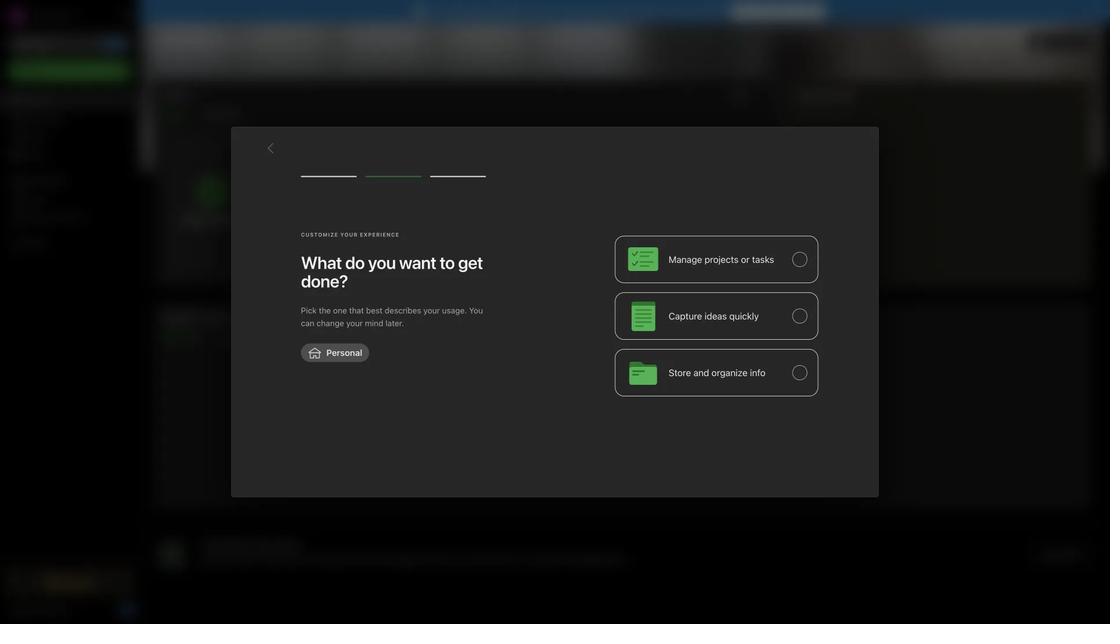 Task type: vqa. For each thing, say whether or not it's contained in the screenshot.
'personal' to the middle
yes



Task type: describe. For each thing, give the bounding box(es) containing it.
all
[[604, 7, 612, 16]]

get started
[[26, 606, 69, 615]]

describes
[[385, 306, 421, 316]]

them,
[[494, 555, 516, 564]]

scratch
[[798, 92, 836, 101]]

your for home
[[251, 540, 273, 550]]

with
[[201, 555, 219, 564]]

sync
[[556, 7, 575, 16]]

change inside pick the one that best describes your usage. you can change your mind later.
[[317, 319, 344, 328]]

with
[[54, 213, 70, 223]]

home
[[25, 95, 48, 105]]

what
[[301, 252, 342, 273]]

want
[[399, 252, 436, 273]]

and inside button
[[694, 367, 709, 378]]

or inside "button"
[[741, 254, 750, 265]]

note
[[228, 214, 245, 225]]

usage.
[[442, 306, 467, 316]]

experience
[[360, 232, 400, 238]]

background.
[[578, 555, 626, 564]]

change inside customize your home with evernote personal you can add and remove widgets, reorder and resize them, or change your background.
[[529, 555, 557, 564]]

captured
[[206, 313, 249, 323]]

evernote inside customize your home with evernote personal you can add and remove widgets, reorder and resize them, or change your background.
[[221, 555, 255, 564]]

0 vertical spatial personal
[[485, 7, 518, 16]]

personal inside customize your home with evernote personal you can add and remove widgets, reorder and resize them, or change your background.
[[257, 555, 290, 564]]

customize for customize your home with evernote personal you can add and remove widgets, reorder and resize them, or change your background.
[[201, 540, 249, 550]]

0 vertical spatial customize
[[1049, 37, 1087, 46]]

tags
[[26, 195, 44, 204]]

1 horizontal spatial and
[[453, 555, 467, 564]]

home link
[[0, 91, 139, 109]]

john!
[[231, 35, 259, 48]]

quickly
[[730, 311, 759, 322]]

recent tab
[[163, 108, 189, 120]]

notes inside button
[[163, 91, 190, 101]]

devices.
[[633, 7, 664, 16]]

you
[[469, 306, 483, 316]]

home
[[276, 540, 300, 550]]

7
[[793, 7, 797, 16]]

free:
[[533, 7, 552, 16]]

ideas
[[705, 311, 727, 322]]

notes link
[[0, 128, 138, 146]]

upgrade
[[60, 578, 94, 588]]

one
[[333, 306, 347, 316]]

customize your experience
[[301, 232, 400, 238]]

capture
[[669, 311, 702, 322]]

store
[[669, 367, 691, 378]]

web clips
[[163, 331, 200, 340]]

scratch pad
[[798, 92, 854, 101]]

0 vertical spatial customize button
[[1029, 32, 1092, 51]]

capture ideas quickly button
[[615, 293, 819, 340]]

store and organize info button
[[615, 349, 819, 397]]

tasks
[[25, 151, 46, 160]]

1 vertical spatial customize button
[[1030, 546, 1092, 564]]

new
[[25, 66, 42, 76]]

november
[[943, 38, 981, 46]]

best
[[366, 306, 383, 316]]

for for free:
[[520, 7, 531, 16]]

that
[[349, 306, 364, 316]]

pad
[[838, 92, 854, 101]]

get for get it free for 7 days
[[739, 7, 752, 16]]

tree containing home
[[0, 91, 139, 561]]

organize
[[712, 367, 748, 378]]

friday, november 17, 2023
[[915, 38, 1010, 46]]

emails
[[346, 331, 371, 340]]

can inside customize your home with evernote personal you can add and remove widgets, reorder and resize them, or change your background.
[[308, 555, 322, 564]]

later.
[[386, 319, 404, 328]]

tasks
[[752, 254, 774, 265]]

resize
[[469, 555, 492, 564]]

Start writing… text field
[[798, 109, 1091, 278]]

for for 7
[[779, 7, 791, 16]]

your right all
[[614, 7, 631, 16]]

store and organize info
[[669, 367, 766, 378]]

new
[[209, 214, 226, 225]]

your inside customize your home with evernote personal you can add and remove widgets, reorder and resize them, or change your background.
[[559, 555, 576, 564]]

notebooks
[[26, 176, 67, 186]]

create new note
[[180, 214, 245, 225]]

recently captured button
[[160, 311, 249, 325]]

what do you want to get done?
[[301, 252, 483, 292]]

capture ideas quickly
[[669, 311, 759, 322]]

1 vertical spatial personal
[[326, 348, 362, 358]]

0 horizontal spatial notes
[[25, 132, 48, 142]]

started
[[42, 606, 69, 615]]

shared
[[25, 213, 52, 223]]



Task type: locate. For each thing, give the bounding box(es) containing it.
evernote right 'try'
[[449, 7, 483, 16]]

customize up what
[[301, 232, 338, 238]]

audio
[[311, 331, 333, 340]]

you inside customize your home with evernote personal you can add and remove widgets, reorder and resize them, or change your background.
[[293, 555, 306, 564]]

0 horizontal spatial change
[[317, 319, 344, 328]]

0 vertical spatial can
[[301, 319, 314, 328]]

1 horizontal spatial your
[[340, 232, 358, 238]]

suggested
[[202, 108, 243, 118]]

evernote right with
[[221, 555, 255, 564]]

customize for customize your experience
[[301, 232, 338, 238]]

you right do
[[368, 252, 396, 273]]

get inside "button"
[[739, 7, 752, 16]]

0 horizontal spatial and
[[341, 555, 355, 564]]

tags button
[[0, 190, 138, 209]]

recently captured
[[163, 313, 249, 323]]

evernote
[[449, 7, 483, 16], [221, 555, 255, 564]]

create new note button
[[163, 131, 263, 280]]

1 horizontal spatial change
[[529, 555, 557, 564]]

images tab
[[214, 331, 241, 342]]

or right them,
[[519, 555, 526, 564]]

pick
[[301, 306, 317, 316]]

tree
[[0, 91, 139, 561]]

can inside pick the one that best describes your usage. you can change your mind later.
[[301, 319, 314, 328]]

your for experience
[[340, 232, 358, 238]]

customize
[[1049, 37, 1087, 46], [1040, 550, 1082, 560]]

and
[[694, 367, 709, 378], [341, 555, 355, 564], [453, 555, 467, 564]]

tasks button
[[0, 146, 138, 165]]

days
[[799, 7, 818, 16]]

across
[[577, 7, 602, 16]]

customize up with
[[201, 540, 249, 550]]

recent
[[163, 108, 189, 118]]

manage projects or tasks button
[[615, 236, 819, 283]]

images
[[214, 331, 241, 340]]

0 vertical spatial or
[[741, 254, 750, 265]]

1 vertical spatial your
[[251, 540, 273, 550]]

0 horizontal spatial your
[[251, 540, 273, 550]]

reorder
[[423, 555, 451, 564]]

1 for from the left
[[520, 7, 531, 16]]

tab list containing web clips
[[156, 331, 1090, 342]]

and right store
[[694, 367, 709, 378]]

get it free for 7 days button
[[732, 4, 825, 19]]

0 horizontal spatial personal
[[257, 555, 290, 564]]

and left resize
[[453, 555, 467, 564]]

manage projects or tasks
[[669, 254, 774, 265]]

or inside customize your home with evernote personal you can add and remove widgets, reorder and resize them, or change your background.
[[519, 555, 526, 564]]

notes up the tasks
[[25, 132, 48, 142]]

shortcuts button
[[0, 109, 138, 128]]

trash
[[25, 239, 46, 248]]

or left tasks
[[741, 254, 750, 265]]

customize
[[301, 232, 338, 238], [201, 540, 249, 550]]

0 horizontal spatial customize
[[201, 540, 249, 550]]

2 for from the left
[[779, 7, 791, 16]]

1 vertical spatial can
[[308, 555, 322, 564]]

1 horizontal spatial personal
[[326, 348, 362, 358]]

try evernote personal for free: sync across all your devices. cancel anytime.
[[434, 7, 726, 16]]

get for get started
[[26, 606, 39, 615]]

can
[[301, 319, 314, 328], [308, 555, 322, 564]]

anytime.
[[694, 7, 726, 16]]

good morning, john!
[[153, 35, 259, 48]]

tab list
[[156, 108, 772, 120], [156, 331, 1090, 342]]

1 horizontal spatial get
[[739, 7, 752, 16]]

1 horizontal spatial notes
[[163, 91, 190, 101]]

add
[[324, 555, 339, 564]]

your left background.
[[559, 555, 576, 564]]

expand notebooks image
[[3, 176, 12, 186]]

web
[[163, 331, 179, 340]]

cancel
[[666, 7, 692, 16]]

2 vertical spatial personal
[[257, 555, 290, 564]]

0 horizontal spatial for
[[520, 7, 531, 16]]

emails tab
[[346, 331, 371, 342]]

and right add
[[341, 555, 355, 564]]

personal left free:
[[485, 7, 518, 16]]

customize inside customize your home with evernote personal you can add and remove widgets, reorder and resize them, or change your background.
[[201, 540, 249, 550]]

clips
[[181, 331, 200, 340]]

change right them,
[[529, 555, 557, 564]]

get left it
[[739, 7, 752, 16]]

1 horizontal spatial you
[[368, 252, 396, 273]]

create
[[180, 214, 207, 225]]

None search field
[[15, 34, 124, 54]]

get left "started"
[[26, 606, 39, 615]]

personal down emails tab
[[326, 348, 362, 358]]

remove
[[357, 555, 386, 564]]

0
[[125, 607, 129, 614]]

0 vertical spatial you
[[368, 252, 396, 273]]

your
[[340, 232, 358, 238], [251, 540, 273, 550]]

mind
[[365, 319, 383, 328]]

1 horizontal spatial customize
[[301, 232, 338, 238]]

1 vertical spatial customize
[[201, 540, 249, 550]]

17,
[[983, 38, 991, 46]]

shared with me link
[[0, 209, 138, 227]]

1 horizontal spatial evernote
[[449, 7, 483, 16]]

done?
[[301, 271, 348, 292]]

1 horizontal spatial or
[[741, 254, 750, 265]]

audio tab
[[311, 331, 333, 342]]

tab list for recently captured
[[156, 331, 1090, 342]]

0 horizontal spatial you
[[293, 555, 306, 564]]

1 vertical spatial notes
[[25, 132, 48, 142]]

it
[[754, 7, 760, 16]]

your up do
[[340, 232, 358, 238]]

1 vertical spatial customize
[[1040, 550, 1082, 560]]

1 vertical spatial evernote
[[221, 555, 255, 564]]

Search text field
[[15, 34, 124, 54]]

1 vertical spatial or
[[519, 555, 526, 564]]

for left 7
[[779, 7, 791, 16]]

customize button
[[1029, 32, 1092, 51], [1030, 546, 1092, 564]]

tab list containing recent
[[156, 108, 772, 120]]

2023
[[993, 38, 1010, 46]]

for inside "button"
[[779, 7, 791, 16]]

your left the home on the left of the page
[[251, 540, 273, 550]]

2 horizontal spatial and
[[694, 367, 709, 378]]

scratch pad button
[[796, 90, 854, 104]]

0 vertical spatial tab list
[[156, 108, 772, 120]]

for left free:
[[520, 7, 531, 16]]

widgets,
[[388, 555, 421, 564]]

info
[[750, 367, 766, 378]]

0 vertical spatial evernote
[[449, 7, 483, 16]]

can down pick
[[301, 319, 314, 328]]

upgrade button
[[7, 571, 132, 594]]

2 horizontal spatial personal
[[485, 7, 518, 16]]

you inside what do you want to get done?
[[368, 252, 396, 273]]

notes
[[163, 91, 190, 101], [25, 132, 48, 142]]

get it free for 7 days
[[739, 7, 818, 16]]

1 vertical spatial you
[[293, 555, 306, 564]]

your up emails
[[346, 319, 363, 328]]

recently
[[163, 313, 204, 323]]

1 vertical spatial change
[[529, 555, 557, 564]]

web clips tab
[[163, 331, 200, 342]]

1 vertical spatial get
[[26, 606, 39, 615]]

pick the one that best describes your usage. you can change your mind later.
[[301, 306, 483, 328]]

1 vertical spatial tab list
[[156, 331, 1090, 342]]

2 tab list from the top
[[156, 331, 1090, 342]]

manage
[[669, 254, 702, 265]]

suggested tab
[[202, 108, 243, 120]]

0 horizontal spatial or
[[519, 555, 526, 564]]

free
[[762, 7, 777, 16]]

can left add
[[308, 555, 322, 564]]

get
[[739, 7, 752, 16], [26, 606, 39, 615]]

tab list for notes
[[156, 108, 772, 120]]

to
[[440, 252, 455, 273]]

0 vertical spatial customize
[[301, 232, 338, 238]]

0 vertical spatial your
[[340, 232, 358, 238]]

1 horizontal spatial for
[[779, 7, 791, 16]]

shared with me
[[25, 213, 83, 223]]

0 vertical spatial change
[[317, 319, 344, 328]]

morning,
[[184, 35, 228, 48]]

0 vertical spatial get
[[739, 7, 752, 16]]

good
[[153, 35, 181, 48]]

change
[[317, 319, 344, 328], [529, 555, 557, 564]]

new button
[[7, 61, 132, 82]]

friday,
[[915, 38, 941, 46]]

0 horizontal spatial get
[[26, 606, 39, 615]]

notes up the recent
[[163, 91, 190, 101]]

try
[[434, 7, 447, 16]]

0 vertical spatial notes
[[163, 91, 190, 101]]

1 tab list from the top
[[156, 108, 772, 120]]

me
[[72, 213, 83, 223]]

notebooks link
[[0, 172, 138, 190]]

you down the home on the left of the page
[[293, 555, 306, 564]]

projects
[[705, 254, 739, 265]]

the
[[319, 306, 331, 316]]

your left usage.
[[423, 306, 440, 316]]

0 horizontal spatial evernote
[[221, 555, 255, 564]]

settings image
[[118, 9, 132, 23]]

your inside customize your home with evernote personal you can add and remove widgets, reorder and resize them, or change your background.
[[251, 540, 273, 550]]

change down the
[[317, 319, 344, 328]]

personal down the home on the left of the page
[[257, 555, 290, 564]]

trash link
[[0, 234, 138, 253]]



